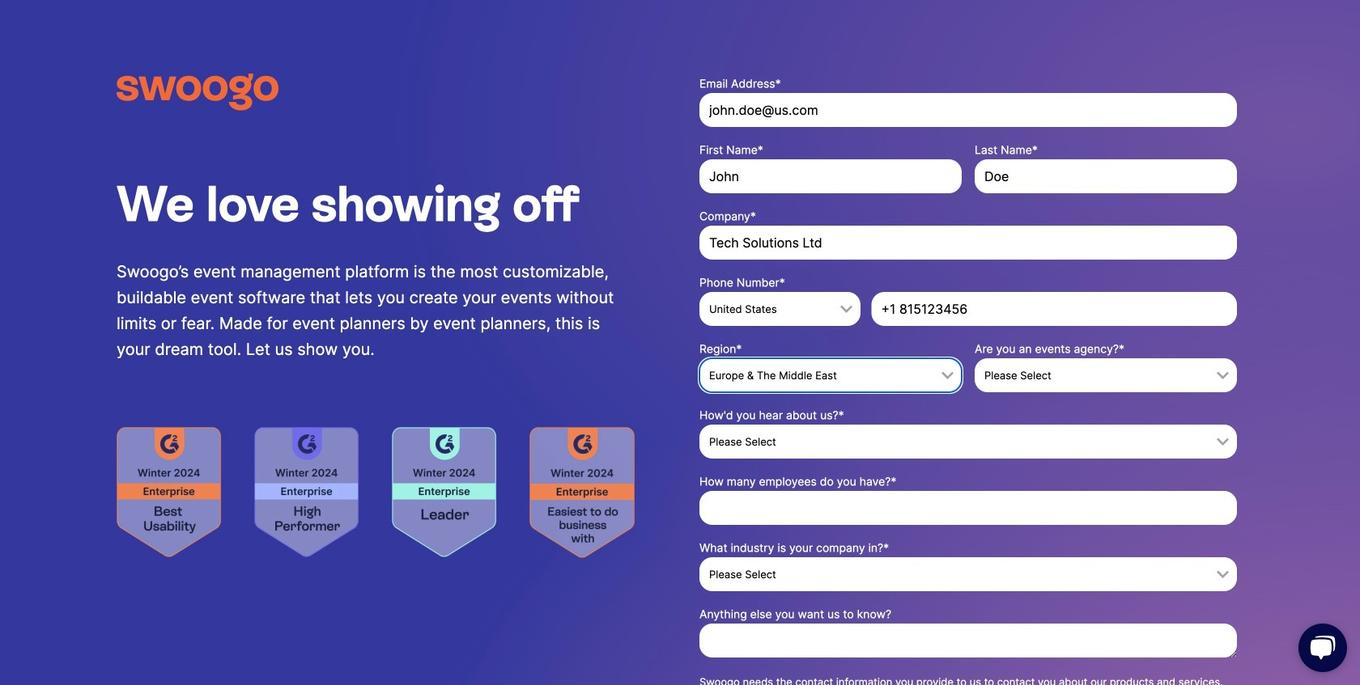 Task type: describe. For each thing, give the bounding box(es) containing it.
swoogo g2 review: enterprise best usability image
[[117, 427, 222, 558]]

swoogo g2 review: enterprises say swoogo is easy to do business with image
[[530, 427, 635, 558]]

Company name text field
[[700, 226, 1237, 260]]

swoogo g2 review: enterprise leader image
[[392, 427, 497, 558]]

swoogo g2 review: enterprise high performer image
[[254, 427, 360, 558]]



Task type: locate. For each thing, give the bounding box(es) containing it.
None telephone field
[[872, 292, 1237, 326]]

None text field
[[700, 160, 962, 194], [700, 624, 1237, 658], [700, 160, 962, 194], [700, 624, 1237, 658]]

dialog
[[0, 0, 1361, 686]]

None text field
[[975, 160, 1237, 194]]

Work email address email field
[[700, 93, 1237, 127]]

chat widget region
[[1280, 608, 1361, 686]]

None number field
[[700, 492, 1237, 526]]



Task type: vqa. For each thing, say whether or not it's contained in the screenshot.
the Swoogo G2 Review: Enterprise Leader image at the bottom left of page
yes



